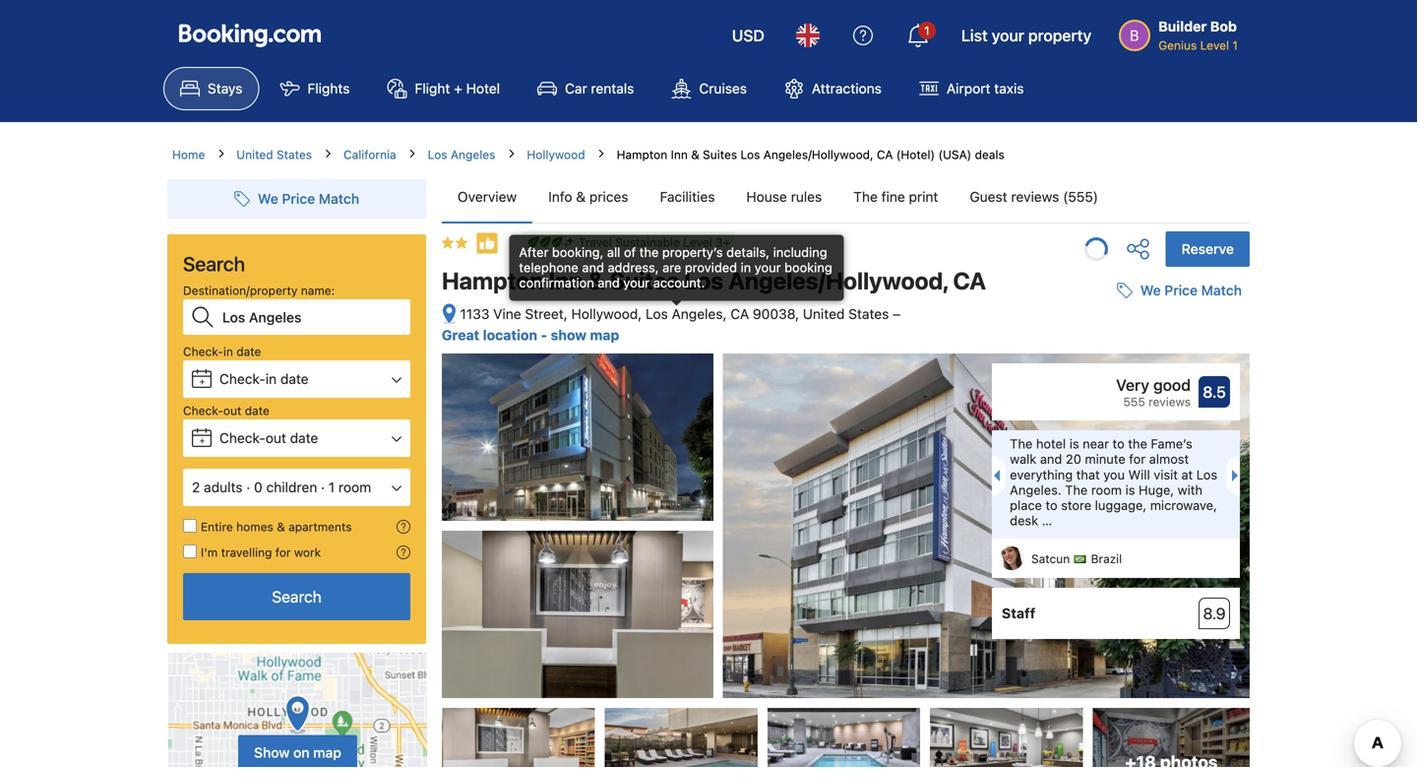 Task type: vqa. For each thing, say whether or not it's contained in the screenshot.
ACTUAL
no



Task type: describe. For each thing, give the bounding box(es) containing it.
1 vertical spatial check-in date
[[220, 371, 309, 387]]

angeles/hollywood, for hampton inn & suites los angeles/hollywood, ca
[[729, 267, 949, 294]]

travel
[[579, 235, 612, 249]]

1 inside the builder bob genius level 1
[[1233, 38, 1239, 52]]

hampton for hampton inn & suites los angeles/hollywood, ca (hotel) (usa) deals
[[617, 148, 668, 161]]

airport taxis link
[[903, 67, 1041, 110]]

0 horizontal spatial to
[[1046, 498, 1058, 513]]

great
[[442, 327, 480, 343]]

booking,
[[552, 245, 604, 259]]

brazil
[[1092, 552, 1123, 566]]

confirmation
[[519, 275, 595, 290]]

date down the destination/property
[[237, 345, 261, 358]]

hollywood link
[[527, 146, 585, 163]]

click to open map view image
[[442, 303, 457, 326]]

united inside "link"
[[237, 148, 273, 161]]

(usa)
[[939, 148, 972, 161]]

united states link
[[237, 146, 312, 163]]

1 horizontal spatial to
[[1113, 436, 1125, 451]]

guest reviews (555)
[[970, 189, 1099, 205]]

previous image
[[989, 470, 1000, 482]]

2 adults · 0 children · 1 room
[[192, 479, 371, 495]]

apartments
[[289, 520, 352, 534]]

stays link
[[163, 67, 259, 110]]

1 inside dropdown button
[[329, 479, 335, 495]]

usd button
[[721, 12, 777, 59]]

los angeles link
[[428, 146, 496, 163]]

1 horizontal spatial in
[[266, 371, 277, 387]]

including
[[774, 245, 828, 259]]

attractions
[[812, 80, 882, 97]]

we price match button inside search section
[[226, 181, 367, 217]]

prices
[[590, 189, 629, 205]]

the hotel is near to the fame's walk and 20 minute for almost everything that you will visit at los angeles. the room is huge, with place to store luggage, microwave, desk …
[[1011, 436, 1218, 528]]

room inside dropdown button
[[339, 479, 371, 495]]

we inside search section
[[258, 191, 278, 207]]

price inside search section
[[282, 191, 315, 207]]

suites for hampton inn & suites los angeles/hollywood, ca
[[610, 267, 680, 294]]

and inside the hotel is near to the fame's walk and 20 minute for almost everything that you will visit at los angeles. the room is huge, with place to store luggage, microwave, desk …
[[1041, 452, 1063, 466]]

facilities
[[660, 189, 715, 205]]

Where are you going? field
[[215, 299, 411, 335]]

home link
[[172, 146, 205, 163]]

airport taxis
[[947, 80, 1025, 97]]

map inside 1133 vine street, hollywood, los angeles, ca 90038, united states – great location - show map
[[590, 327, 620, 343]]

hotel
[[1037, 436, 1067, 451]]

hampton inn & suites los angeles/hollywood, ca (hotel) (usa) deals
[[617, 148, 1005, 161]]

print
[[909, 189, 939, 205]]

angeles/hollywood, for hampton inn & suites los angeles/hollywood, ca (hotel) (usa) deals
[[764, 148, 874, 161]]

1 horizontal spatial your
[[755, 260, 781, 275]]

guest reviews (555) link
[[955, 171, 1115, 223]]

adults
[[204, 479, 243, 495]]

los for 1133 vine street, hollywood, los angeles, ca 90038, united states – great location - show map
[[646, 306, 668, 322]]

(555)
[[1064, 189, 1099, 205]]

and down booking, in the left of the page
[[582, 260, 605, 275]]

for inside search section
[[275, 546, 291, 559]]

cruises
[[700, 80, 747, 97]]

info
[[549, 189, 573, 205]]

level inside the builder bob genius level 1
[[1201, 38, 1230, 52]]

hollywood,
[[572, 306, 642, 322]]

house rules
[[747, 189, 822, 205]]

with
[[1178, 482, 1203, 497]]

property
[[1029, 26, 1092, 45]]

work
[[294, 546, 321, 559]]

1 horizontal spatial we price match
[[1141, 282, 1243, 299]]

1133
[[460, 306, 490, 322]]

reserve button
[[1167, 231, 1251, 267]]

show on map
[[254, 745, 342, 761]]

0 vertical spatial check-out date
[[183, 404, 270, 418]]

20
[[1066, 452, 1082, 466]]

very
[[1117, 376, 1150, 395]]

los angeles
[[428, 148, 496, 161]]

the for the hotel is near to the fame's walk and 20 minute for almost everything that you will visit at los angeles. the room is huge, with place to store luggage, microwave, desk …
[[1011, 436, 1033, 451]]

& for entire homes & apartments
[[277, 520, 285, 534]]

show
[[551, 327, 587, 343]]

destination/property
[[183, 284, 298, 297]]

after
[[519, 245, 549, 259]]

2
[[192, 479, 200, 495]]

your account menu builder bob genius level 1 element
[[1120, 9, 1247, 54]]

airport
[[947, 80, 991, 97]]

2 horizontal spatial your
[[992, 26, 1025, 45]]

date up 0
[[245, 404, 270, 418]]

+ for check-in date
[[199, 376, 205, 387]]

walk
[[1011, 452, 1037, 466]]

reviews inside very good 555 reviews
[[1149, 395, 1192, 409]]

flights
[[308, 80, 350, 97]]

date down where are you going? "field"
[[281, 371, 309, 387]]

list your property
[[962, 26, 1092, 45]]

details,
[[727, 245, 770, 259]]

satcun
[[1032, 552, 1071, 566]]

rated very good element
[[1002, 373, 1192, 397]]

hollywood
[[527, 148, 585, 161]]

2 adults · 0 children · 1 room button
[[183, 469, 411, 506]]

los for hampton inn & suites los angeles/hollywood, ca (hotel) (usa) deals
[[741, 148, 761, 161]]

attractions link
[[768, 67, 899, 110]]

1 vertical spatial price
[[1165, 282, 1198, 299]]

entire
[[201, 520, 233, 534]]

1 vertical spatial check-out date
[[220, 430, 318, 446]]

builder
[[1159, 18, 1208, 34]]

inn for hampton inn & suites los angeles/hollywood, ca (hotel) (usa) deals
[[671, 148, 688, 161]]

for inside the hotel is near to the fame's walk and 20 minute for almost everything that you will visit at los angeles. the room is huge, with place to store luggage, microwave, desk …
[[1130, 452, 1146, 466]]

if you select this option, we'll show you popular business travel features like breakfast, wifi and free parking. image
[[397, 546, 411, 559]]

telephone
[[519, 260, 579, 275]]

vine
[[494, 306, 522, 322]]

luggage,
[[1096, 498, 1147, 513]]

ca for hampton inn & suites los angeles/hollywood, ca
[[954, 267, 987, 294]]

1 vertical spatial is
[[1126, 482, 1136, 497]]

store
[[1062, 498, 1092, 513]]

travel sustainable level 3+
[[579, 235, 731, 249]]

reserve
[[1182, 241, 1235, 257]]

angeles
[[451, 148, 496, 161]]

1 vertical spatial we
[[1141, 282, 1162, 299]]

& for hampton inn & suites los angeles/hollywood, ca
[[588, 267, 605, 294]]

desk
[[1011, 513, 1039, 528]]

flight + hotel
[[415, 80, 500, 97]]

the for the fine print
[[854, 189, 878, 205]]

fame's
[[1152, 436, 1193, 451]]

valign  initial image
[[476, 231, 499, 255]]

555
[[1124, 395, 1146, 409]]

california
[[344, 148, 397, 161]]

angeles,
[[672, 306, 727, 322]]

very good 555 reviews
[[1117, 376, 1192, 409]]

0 vertical spatial is
[[1070, 436, 1080, 451]]

1 · from the left
[[246, 479, 250, 495]]

0 vertical spatial search
[[183, 252, 245, 275]]

will
[[1129, 467, 1151, 482]]

sustainable
[[616, 235, 680, 249]]

home
[[172, 148, 205, 161]]

1 vertical spatial we price match button
[[1110, 273, 1251, 308]]

date up the 2 adults · 0 children · 1 room dropdown button at bottom left
[[290, 430, 318, 446]]

match inside search section
[[319, 191, 360, 207]]

& right info
[[576, 189, 586, 205]]



Task type: locate. For each thing, give the bounding box(es) containing it.
is
[[1070, 436, 1080, 451], [1126, 482, 1136, 497]]

search up the destination/property
[[183, 252, 245, 275]]

0 vertical spatial +
[[454, 80, 463, 97]]

1 inside 'dropdown button'
[[925, 24, 930, 37]]

0 vertical spatial price
[[282, 191, 315, 207]]

1 left list
[[925, 24, 930, 37]]

the up will
[[1129, 436, 1148, 451]]

2 horizontal spatial the
[[1066, 482, 1088, 497]]

0 horizontal spatial in
[[223, 345, 233, 358]]

the inside the after booking, all of the property's details, including telephone and address, are provided in your booking confirmation and your account.
[[640, 245, 659, 259]]

0 horizontal spatial inn
[[549, 267, 583, 294]]

+
[[454, 80, 463, 97], [199, 376, 205, 387], [199, 435, 205, 446]]

price down reserve button
[[1165, 282, 1198, 299]]

1 vertical spatial we price match
[[1141, 282, 1243, 299]]

for
[[1130, 452, 1146, 466], [275, 546, 291, 559]]

0 horizontal spatial the
[[854, 189, 878, 205]]

inn for hampton inn & suites los angeles/hollywood, ca
[[549, 267, 583, 294]]

everything
[[1011, 467, 1073, 482]]

out up 2 adults · 0 children · 1 room
[[266, 430, 286, 446]]

0 horizontal spatial we price match
[[258, 191, 360, 207]]

ca
[[877, 148, 894, 161], [954, 267, 987, 294], [731, 306, 750, 322]]

1 vertical spatial the
[[1129, 436, 1148, 451]]

0 horizontal spatial is
[[1070, 436, 1080, 451]]

the inside 'link'
[[854, 189, 878, 205]]

1 horizontal spatial the
[[1129, 436, 1148, 451]]

0 vertical spatial states
[[277, 148, 312, 161]]

0 horizontal spatial your
[[624, 275, 650, 290]]

0 vertical spatial suites
[[703, 148, 738, 161]]

location
[[483, 327, 538, 343]]

match down reserve button
[[1202, 282, 1243, 299]]

-
[[541, 327, 548, 343]]

(hotel)
[[897, 148, 936, 161]]

we price match button
[[226, 181, 367, 217], [1110, 273, 1251, 308]]

we price match
[[258, 191, 360, 207], [1141, 282, 1243, 299]]

states down flights link
[[277, 148, 312, 161]]

& right the "homes"
[[277, 520, 285, 534]]

0 vertical spatial we
[[258, 191, 278, 207]]

and down the hotel at the bottom
[[1041, 452, 1063, 466]]

for up will
[[1130, 452, 1146, 466]]

search inside button
[[272, 587, 322, 606]]

united right home
[[237, 148, 273, 161]]

suites for hampton inn & suites los angeles/hollywood, ca (hotel) (usa) deals
[[703, 148, 738, 161]]

car rentals
[[565, 80, 635, 97]]

1 vertical spatial angeles/hollywood,
[[729, 267, 949, 294]]

good
[[1154, 376, 1192, 395]]

2 vertical spatial ca
[[731, 306, 750, 322]]

out up adults
[[223, 404, 242, 418]]

level down bob
[[1201, 38, 1230, 52]]

travelling
[[221, 546, 272, 559]]

1 vertical spatial for
[[275, 546, 291, 559]]

1 vertical spatial to
[[1046, 498, 1058, 513]]

the inside the hotel is near to the fame's walk and 20 minute for almost everything that you will visit at los angeles. the room is huge, with place to store luggage, microwave, desk …
[[1129, 436, 1148, 451]]

0 horizontal spatial ·
[[246, 479, 250, 495]]

1 vertical spatial ca
[[954, 267, 987, 294]]

match down california link
[[319, 191, 360, 207]]

ca for 1133 vine street, hollywood, los angeles, ca 90038, united states – great location - show map
[[731, 306, 750, 322]]

flight + hotel link
[[371, 67, 517, 110]]

we price match button down united states "link" on the top of the page
[[226, 181, 367, 217]]

provided
[[685, 260, 738, 275]]

in down the destination/property
[[223, 345, 233, 358]]

1 horizontal spatial room
[[1092, 482, 1123, 497]]

1 vertical spatial reviews
[[1149, 395, 1192, 409]]

out
[[223, 404, 242, 418], [266, 430, 286, 446]]

0 vertical spatial inn
[[671, 148, 688, 161]]

facilities link
[[645, 171, 731, 223]]

hotel
[[466, 80, 500, 97]]

show
[[254, 745, 290, 761]]

we price match inside search section
[[258, 191, 360, 207]]

the fine print
[[854, 189, 939, 205]]

1 horizontal spatial suites
[[703, 148, 738, 161]]

search down work
[[272, 587, 322, 606]]

0 horizontal spatial suites
[[610, 267, 680, 294]]

check-out date up 0
[[220, 430, 318, 446]]

0 horizontal spatial match
[[319, 191, 360, 207]]

los left angeles at the top left of page
[[428, 148, 448, 161]]

1 horizontal spatial out
[[266, 430, 286, 446]]

almost
[[1150, 452, 1190, 466]]

info & prices
[[549, 189, 629, 205]]

ca down guest
[[954, 267, 987, 294]]

los right the at
[[1197, 467, 1218, 482]]

1 vertical spatial united
[[803, 306, 845, 322]]

scored 8.9 element
[[1199, 598, 1231, 629]]

overview
[[458, 189, 517, 205]]

suites down of
[[610, 267, 680, 294]]

suites up facilities
[[703, 148, 738, 161]]

0 vertical spatial angeles/hollywood,
[[764, 148, 874, 161]]

stays
[[208, 80, 243, 97]]

the up walk
[[1011, 436, 1033, 451]]

in inside the after booking, all of the property's details, including telephone and address, are provided in your booking confirmation and your account.
[[741, 260, 752, 275]]

i'm travelling for work
[[201, 546, 321, 559]]

hampton
[[617, 148, 668, 161], [442, 267, 544, 294]]

hampton up prices
[[617, 148, 668, 161]]

your right list
[[992, 26, 1025, 45]]

address,
[[608, 260, 659, 275]]

united inside 1133 vine street, hollywood, los angeles, ca 90038, united states – great location - show map
[[803, 306, 845, 322]]

your
[[992, 26, 1025, 45], [755, 260, 781, 275], [624, 275, 650, 290]]

we down united states "link" on the top of the page
[[258, 191, 278, 207]]

states inside 1133 vine street, hollywood, los angeles, ca 90038, united states – great location - show map
[[849, 306, 890, 322]]

1 horizontal spatial reviews
[[1149, 395, 1192, 409]]

0 horizontal spatial price
[[282, 191, 315, 207]]

1 vertical spatial 1
[[1233, 38, 1239, 52]]

we'll show you stays where you can have the entire place to yourself image
[[397, 520, 411, 534], [397, 520, 411, 534]]

ca left 90038, at right
[[731, 306, 750, 322]]

0 vertical spatial to
[[1113, 436, 1125, 451]]

genius
[[1159, 38, 1198, 52]]

deals
[[975, 148, 1005, 161]]

2 · from the left
[[321, 479, 325, 495]]

cruises link
[[655, 67, 764, 110]]

0 horizontal spatial hampton
[[442, 267, 544, 294]]

ca inside 1133 vine street, hollywood, los angeles, ca 90038, united states – great location - show map
[[731, 306, 750, 322]]

the
[[640, 245, 659, 259], [1129, 436, 1148, 451]]

the left fine in the top of the page
[[854, 189, 878, 205]]

& up facilities
[[691, 148, 700, 161]]

0 horizontal spatial ca
[[731, 306, 750, 322]]

angeles/hollywood, down including
[[729, 267, 949, 294]]

to up minute
[[1113, 436, 1125, 451]]

· left 0
[[246, 479, 250, 495]]

0 horizontal spatial states
[[277, 148, 312, 161]]

& for hampton inn & suites los angeles/hollywood, ca (hotel) (usa) deals
[[691, 148, 700, 161]]

los down account.
[[646, 306, 668, 322]]

los inside 1133 vine street, hollywood, los angeles, ca 90038, united states – great location - show map
[[646, 306, 668, 322]]

0 vertical spatial reviews
[[1012, 189, 1060, 205]]

we price match down united states "link" on the top of the page
[[258, 191, 360, 207]]

1 vertical spatial suites
[[610, 267, 680, 294]]

i'm
[[201, 546, 218, 559]]

the right of
[[640, 245, 659, 259]]

2 vertical spatial +
[[199, 435, 205, 446]]

+ for check-out date
[[199, 435, 205, 446]]

check-
[[183, 345, 223, 358], [220, 371, 266, 387], [183, 404, 223, 418], [220, 430, 266, 446]]

you
[[1104, 467, 1126, 482]]

1 right children
[[329, 479, 335, 495]]

1 horizontal spatial for
[[1130, 452, 1146, 466]]

1 horizontal spatial the
[[1011, 436, 1033, 451]]

visit
[[1154, 467, 1179, 482]]

0 vertical spatial level
[[1201, 38, 1230, 52]]

2 vertical spatial 1
[[329, 479, 335, 495]]

search section
[[160, 163, 434, 767]]

1 horizontal spatial level
[[1201, 38, 1230, 52]]

8.9
[[1204, 604, 1226, 623]]

and down the address, on the left top of the page
[[598, 275, 620, 290]]

1 vertical spatial map
[[313, 745, 342, 761]]

bob
[[1211, 18, 1238, 34]]

next image
[[1233, 470, 1245, 482]]

0 vertical spatial the
[[640, 245, 659, 259]]

level left 3+
[[684, 235, 713, 249]]

map inside search section
[[313, 745, 342, 761]]

united right 90038, at right
[[803, 306, 845, 322]]

entire homes & apartments
[[201, 520, 352, 534]]

1 down bob
[[1233, 38, 1239, 52]]

search button
[[183, 573, 411, 620]]

hampton up vine
[[442, 267, 544, 294]]

inn up facilities
[[671, 148, 688, 161]]

property's
[[663, 245, 723, 259]]

90038,
[[753, 306, 800, 322]]

1 horizontal spatial 1
[[925, 24, 930, 37]]

children
[[266, 479, 317, 495]]

booking.com image
[[179, 24, 321, 47]]

0 vertical spatial we price match
[[258, 191, 360, 207]]

great location - show map button
[[442, 327, 620, 343]]

los down property's
[[685, 267, 724, 294]]

1 horizontal spatial ca
[[877, 148, 894, 161]]

room
[[339, 479, 371, 495], [1092, 482, 1123, 497]]

states left "–" at right
[[849, 306, 890, 322]]

1 vertical spatial states
[[849, 306, 890, 322]]

1 horizontal spatial map
[[590, 327, 620, 343]]

ca for hampton inn & suites los angeles/hollywood, ca (hotel) (usa) deals
[[877, 148, 894, 161]]

0 horizontal spatial united
[[237, 148, 273, 161]]

hampton inn & suites los angeles/hollywood, ca
[[442, 267, 987, 294]]

0 vertical spatial check-in date
[[183, 345, 261, 358]]

0
[[254, 479, 263, 495]]

in down details,
[[741, 260, 752, 275]]

0 vertical spatial out
[[223, 404, 242, 418]]

los inside the hotel is near to the fame's walk and 20 minute for almost everything that you will visit at los angeles. the room is huge, with place to store luggage, microwave, desk …
[[1197, 467, 1218, 482]]

los for hampton inn & suites los angeles/hollywood, ca
[[685, 267, 724, 294]]

is up the 20
[[1070, 436, 1080, 451]]

& down booking, in the left of the page
[[588, 267, 605, 294]]

los up house
[[741, 148, 761, 161]]

check-in date
[[183, 345, 261, 358], [220, 371, 309, 387]]

1 vertical spatial in
[[223, 345, 233, 358]]

angeles/hollywood, up rules
[[764, 148, 874, 161]]

1 horizontal spatial ·
[[321, 479, 325, 495]]

0 vertical spatial 1
[[925, 24, 930, 37]]

list your property link
[[950, 12, 1104, 59]]

1 horizontal spatial we price match button
[[1110, 273, 1251, 308]]

that
[[1077, 467, 1101, 482]]

price down united states "link" on the top of the page
[[282, 191, 315, 207]]

destination/property name:
[[183, 284, 335, 297]]

1 vertical spatial out
[[266, 430, 286, 446]]

2 horizontal spatial ca
[[954, 267, 987, 294]]

1 vertical spatial inn
[[549, 267, 583, 294]]

overview link
[[442, 171, 533, 223]]

room inside the hotel is near to the fame's walk and 20 minute for almost everything that you will visit at los angeles. the room is huge, with place to store luggage, microwave, desk …
[[1092, 482, 1123, 497]]

in down where are you going? "field"
[[266, 371, 277, 387]]

check-in date down the destination/property
[[183, 345, 261, 358]]

date
[[237, 345, 261, 358], [281, 371, 309, 387], [245, 404, 270, 418], [290, 430, 318, 446]]

1 horizontal spatial we
[[1141, 282, 1162, 299]]

flight
[[415, 80, 450, 97]]

suites
[[703, 148, 738, 161], [610, 267, 680, 294]]

map right on
[[313, 745, 342, 761]]

inn down booking, in the left of the page
[[549, 267, 583, 294]]

0 horizontal spatial for
[[275, 546, 291, 559]]

& inside search section
[[277, 520, 285, 534]]

level
[[1201, 38, 1230, 52], [684, 235, 713, 249]]

1 vertical spatial match
[[1202, 282, 1243, 299]]

2 vertical spatial the
[[1066, 482, 1088, 497]]

info & prices link
[[533, 171, 645, 223]]

1 horizontal spatial states
[[849, 306, 890, 322]]

map down hollywood,
[[590, 327, 620, 343]]

if you select this option, we'll show you popular business travel features like breakfast, wifi and free parking. image
[[397, 546, 411, 559]]

1 horizontal spatial search
[[272, 587, 322, 606]]

0 vertical spatial united
[[237, 148, 273, 161]]

1 vertical spatial level
[[684, 235, 713, 249]]

show on map button
[[167, 652, 428, 767], [238, 735, 357, 767]]

map
[[590, 327, 620, 343], [313, 745, 342, 761]]

huge,
[[1139, 482, 1175, 497]]

reviews left (555)
[[1012, 189, 1060, 205]]

0 vertical spatial in
[[741, 260, 752, 275]]

0 horizontal spatial level
[[684, 235, 713, 249]]

0 vertical spatial we price match button
[[226, 181, 367, 217]]

0 horizontal spatial map
[[313, 745, 342, 761]]

place
[[1011, 498, 1043, 513]]

0 horizontal spatial search
[[183, 252, 245, 275]]

0 vertical spatial the
[[854, 189, 878, 205]]

the up store
[[1066, 482, 1088, 497]]

0 horizontal spatial 1
[[329, 479, 335, 495]]

0 vertical spatial map
[[590, 327, 620, 343]]

1 horizontal spatial match
[[1202, 282, 1243, 299]]

1 vertical spatial hampton
[[442, 267, 544, 294]]

0 horizontal spatial out
[[223, 404, 242, 418]]

states
[[277, 148, 312, 161], [849, 306, 890, 322]]

check-in date down where are you going? "field"
[[220, 371, 309, 387]]

states inside "link"
[[277, 148, 312, 161]]

0 horizontal spatial the
[[640, 245, 659, 259]]

for left work
[[275, 546, 291, 559]]

usd
[[732, 26, 765, 45]]

guest
[[970, 189, 1008, 205]]

room down you
[[1092, 482, 1123, 497]]

house rules link
[[731, 171, 838, 223]]

0 horizontal spatial we
[[258, 191, 278, 207]]

your down details,
[[755, 260, 781, 275]]

0 vertical spatial ca
[[877, 148, 894, 161]]

· right children
[[321, 479, 325, 495]]

to up …
[[1046, 498, 1058, 513]]

we price match button down reserve button
[[1110, 273, 1251, 308]]

0 horizontal spatial we price match button
[[226, 181, 367, 217]]

your down the address, on the left top of the page
[[624, 275, 650, 290]]

scored 8.5 element
[[1199, 376, 1231, 408]]

we price match down reserve button
[[1141, 282, 1243, 299]]

is down will
[[1126, 482, 1136, 497]]

check-out date up adults
[[183, 404, 270, 418]]

&
[[691, 148, 700, 161], [576, 189, 586, 205], [588, 267, 605, 294], [277, 520, 285, 534]]

street,
[[525, 306, 568, 322]]

to
[[1113, 436, 1125, 451], [1046, 498, 1058, 513]]

0 vertical spatial match
[[319, 191, 360, 207]]

0 vertical spatial hampton
[[617, 148, 668, 161]]

room up the apartments in the bottom of the page
[[339, 479, 371, 495]]

builder bob genius level 1
[[1159, 18, 1239, 52]]

0 horizontal spatial reviews
[[1012, 189, 1060, 205]]

are
[[663, 260, 682, 275]]

hampton for hampton inn & suites los angeles/hollywood, ca
[[442, 267, 544, 294]]

1
[[925, 24, 930, 37], [1233, 38, 1239, 52], [329, 479, 335, 495]]

ca left (hotel)
[[877, 148, 894, 161]]

1 horizontal spatial united
[[803, 306, 845, 322]]

we up very
[[1141, 282, 1162, 299]]

account.
[[654, 275, 705, 290]]

reviews down good
[[1149, 395, 1192, 409]]



